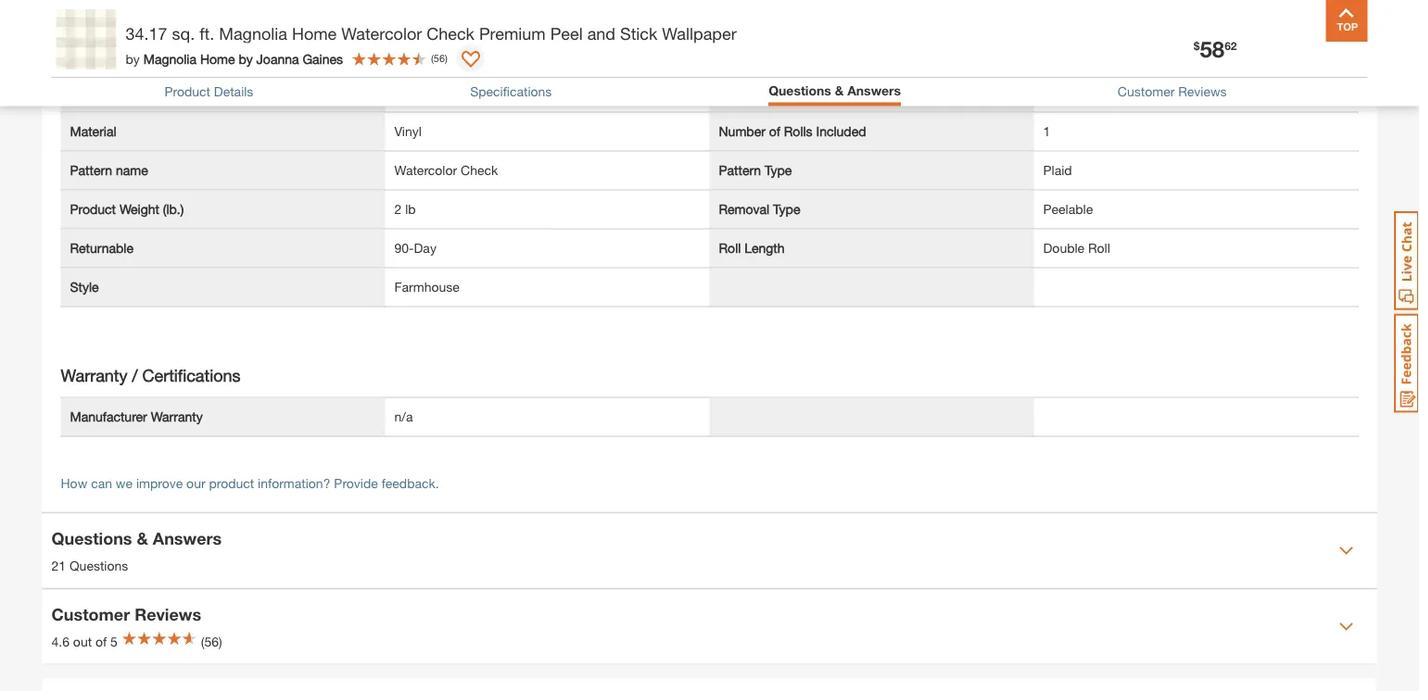 Task type: locate. For each thing, give the bounding box(es) containing it.
material
[[70, 124, 116, 139]]

1 horizontal spatial home
[[292, 23, 337, 43]]

roll right double
[[1089, 241, 1111, 256]]

questions up 21
[[51, 529, 132, 549]]

0 vertical spatial product
[[165, 84, 210, 99]]

answers for questions & answers 21 questions
[[153, 529, 222, 549]]

0 vertical spatial answers
[[848, 83, 901, 98]]

& up included
[[835, 83, 844, 98]]

roll length
[[719, 241, 785, 256]]

34.17
[[126, 23, 167, 43]]

type for match type
[[759, 85, 787, 100]]

1 by from the left
[[126, 51, 140, 66]]

check down specifications
[[461, 163, 498, 178]]

watercolor up repositionable
[[342, 23, 422, 43]]

questions right 21
[[70, 558, 128, 574]]

21
[[51, 558, 66, 574]]

0 vertical spatial of
[[769, 124, 781, 139]]

warranty
[[61, 365, 128, 385], [151, 409, 203, 425]]

of
[[769, 124, 781, 139], [95, 634, 107, 650]]

returnable
[[70, 241, 133, 256]]

1 horizontal spatial by
[[239, 51, 253, 66]]

2 pattern from the left
[[719, 163, 761, 178]]

ft.
[[200, 23, 214, 43]]

of left 5
[[95, 634, 107, 650]]

customer reviews button
[[1118, 84, 1227, 99], [1118, 84, 1227, 99]]

check up repositionable
[[427, 23, 475, 43]]

roll
[[719, 241, 741, 256], [1089, 241, 1111, 256]]

)
[[445, 52, 448, 64]]

farmhouse
[[395, 280, 460, 295]]

watercolor up "lb"
[[395, 163, 457, 178]]

of left rolls
[[769, 124, 781, 139]]

pattern for pattern type
[[719, 163, 761, 178]]

sq.
[[172, 23, 195, 43]]

top button
[[1327, 0, 1368, 42]]

0 vertical spatial customer reviews
[[1118, 84, 1227, 99]]

1 horizontal spatial pattern
[[719, 163, 761, 178]]

0 horizontal spatial customer
[[51, 605, 130, 625]]

0 vertical spatial warranty
[[61, 365, 128, 385]]

0 vertical spatial home
[[292, 23, 337, 43]]

customer reviews
[[1118, 84, 1227, 99], [51, 605, 201, 625]]

specifications button
[[470, 84, 552, 99], [470, 84, 552, 99]]

62
[[1225, 39, 1238, 52]]

& down improve
[[137, 529, 148, 549]]

caret image for questions & answers
[[1340, 544, 1354, 559]]

reviews
[[1179, 84, 1227, 99], [135, 605, 201, 625]]

customer reviews down $
[[1118, 84, 1227, 99]]

home down ft.
[[200, 51, 235, 66]]

product image image
[[56, 9, 116, 70]]

n/a
[[395, 409, 413, 425]]

questions
[[769, 83, 832, 98], [51, 529, 132, 549], [70, 558, 128, 574]]

answers
[[848, 83, 901, 98], [153, 529, 222, 549]]

by magnolia home by joanna gaines
[[126, 51, 343, 66]]

1 horizontal spatial answers
[[848, 83, 901, 98]]

caret image
[[1340, 544, 1354, 559], [1340, 620, 1354, 635]]

home up gaines
[[292, 23, 337, 43]]

product up returnable at left top
[[70, 202, 116, 217]]

peelable
[[1044, 202, 1094, 217]]

2 roll from the left
[[1089, 241, 1111, 256]]

details
[[214, 84, 254, 99]]

how
[[61, 476, 87, 492]]

length
[[745, 241, 785, 256]]

by left the joanna
[[239, 51, 253, 66]]

premium
[[479, 23, 546, 43]]

questions for questions & answers 21 questions
[[51, 529, 132, 549]]

1 horizontal spatial &
[[835, 83, 844, 98]]

number
[[719, 124, 766, 139]]

repositionable
[[395, 46, 481, 61]]

gaines
[[303, 51, 343, 66]]

0 vertical spatial caret image
[[1340, 544, 1354, 559]]

questions up rolls
[[769, 83, 832, 98]]

type
[[759, 85, 787, 100], [765, 163, 792, 178], [774, 202, 801, 217]]

product left details in the top left of the page
[[165, 84, 210, 99]]

warranty left /
[[61, 365, 128, 385]]

0 vertical spatial questions
[[769, 83, 832, 98]]

reviews up (56)
[[135, 605, 201, 625]]

0 vertical spatial magnolia
[[219, 23, 287, 43]]

1 horizontal spatial reviews
[[1179, 84, 1227, 99]]

answers down our
[[153, 529, 222, 549]]

pattern down number
[[719, 163, 761, 178]]

live chat image
[[1395, 211, 1420, 311]]

1 vertical spatial caret image
[[1340, 620, 1354, 635]]

& inside the questions & answers 21 questions
[[137, 529, 148, 549]]

& for questions & answers 21 questions
[[137, 529, 148, 549]]

1 vertical spatial of
[[95, 634, 107, 650]]

magnolia down sq.
[[143, 51, 197, 66]]

0 vertical spatial check
[[427, 23, 475, 43]]

answers inside the questions & answers 21 questions
[[153, 529, 222, 549]]

customer right straight
[[1118, 84, 1175, 99]]

0 horizontal spatial product
[[70, 202, 116, 217]]

2 vertical spatial questions
[[70, 558, 128, 574]]

1 vertical spatial home
[[200, 51, 235, 66]]

1 vertical spatial type
[[765, 163, 792, 178]]

56
[[434, 52, 445, 64]]

and
[[588, 23, 616, 43]]

1 horizontal spatial roll
[[1089, 241, 1111, 256]]

customer up 4.6 out of 5
[[51, 605, 130, 625]]

family
[[105, 7, 143, 22]]

1 pattern from the left
[[70, 163, 112, 178]]

product
[[165, 84, 210, 99], [70, 202, 116, 217]]

magnolia up the by magnolia home by joanna gaines at the left
[[219, 23, 287, 43]]

0 horizontal spatial roll
[[719, 241, 741, 256]]

pattern name
[[70, 163, 148, 178]]

magnolia
[[219, 23, 287, 43], [143, 51, 197, 66]]

type down number of rolls included
[[765, 163, 792, 178]]

weight
[[120, 202, 159, 217]]

product details button
[[165, 84, 254, 99], [165, 84, 254, 99]]

0 vertical spatial customer
[[1118, 84, 1175, 99]]

0 horizontal spatial magnolia
[[143, 51, 197, 66]]

vinyl
[[395, 124, 422, 139]]

product details
[[165, 84, 254, 99]]

0 horizontal spatial customer reviews
[[51, 605, 201, 625]]

1 horizontal spatial product
[[165, 84, 210, 99]]

features
[[70, 46, 120, 61]]

joanna
[[256, 51, 299, 66]]

by
[[126, 51, 140, 66], [239, 51, 253, 66]]

0 vertical spatial &
[[835, 83, 844, 98]]

0 horizontal spatial warranty
[[61, 365, 128, 385]]

1 vertical spatial answers
[[153, 529, 222, 549]]

1 vertical spatial &
[[137, 529, 148, 549]]

0 vertical spatial watercolor
[[342, 23, 422, 43]]

reviews down 58
[[1179, 84, 1227, 99]]

1 vertical spatial product
[[70, 202, 116, 217]]

warranty down certifications
[[151, 409, 203, 425]]

0 horizontal spatial &
[[137, 529, 148, 549]]

0 horizontal spatial home
[[200, 51, 235, 66]]

4.6 out of 5
[[51, 634, 118, 650]]

1 vertical spatial reviews
[[135, 605, 201, 625]]

pattern for pattern name
[[70, 163, 112, 178]]

customer reviews up 5
[[51, 605, 201, 625]]

0 horizontal spatial answers
[[153, 529, 222, 549]]

0 horizontal spatial by
[[126, 51, 140, 66]]

certifications
[[142, 365, 241, 385]]

customer
[[1118, 84, 1175, 99], [51, 605, 130, 625]]

0 horizontal spatial of
[[95, 634, 107, 650]]

out
[[73, 634, 92, 650]]

type right removal
[[774, 202, 801, 217]]

2 vertical spatial type
[[774, 202, 801, 217]]

1 horizontal spatial of
[[769, 124, 781, 139]]

type for pattern type
[[765, 163, 792, 178]]

style
[[70, 280, 99, 295]]

by down 34.17
[[126, 51, 140, 66]]

type right match
[[759, 85, 787, 100]]

(lb.)
[[163, 202, 184, 217]]

manufacturer
[[70, 409, 147, 425]]

90-day
[[395, 241, 437, 256]]

1 horizontal spatial warranty
[[151, 409, 203, 425]]

stick
[[620, 23, 658, 43]]

1 vertical spatial questions
[[51, 529, 132, 549]]

1 caret image from the top
[[1340, 544, 1354, 559]]

check
[[427, 23, 475, 43], [461, 163, 498, 178]]

watercolor
[[342, 23, 422, 43], [395, 163, 457, 178]]

0 horizontal spatial pattern
[[70, 163, 112, 178]]

1 horizontal spatial customer
[[1118, 84, 1175, 99]]

2 caret image from the top
[[1340, 620, 1354, 635]]

questions & answers button
[[769, 83, 901, 102], [769, 83, 901, 98]]

0 vertical spatial reviews
[[1179, 84, 1227, 99]]

0 vertical spatial type
[[759, 85, 787, 100]]

roll left length
[[719, 241, 741, 256]]

answers up included
[[848, 83, 901, 98]]

home
[[292, 23, 337, 43], [200, 51, 235, 66]]

pattern down material
[[70, 163, 112, 178]]



Task type: describe. For each thing, give the bounding box(es) containing it.
across
[[1093, 85, 1131, 100]]

double
[[1044, 241, 1085, 256]]

(56)
[[201, 634, 222, 650]]

lb
[[405, 202, 416, 217]]

we
[[116, 476, 133, 492]]

1 horizontal spatial magnolia
[[219, 23, 287, 43]]

0 horizontal spatial reviews
[[135, 605, 201, 625]]

specifications
[[470, 84, 552, 99]]

double roll
[[1044, 241, 1111, 256]]

day
[[414, 241, 437, 256]]

display image
[[462, 51, 480, 70]]

number of rolls included
[[719, 124, 867, 139]]

plaid
[[1044, 163, 1073, 178]]

our
[[186, 476, 205, 492]]

peel
[[551, 23, 583, 43]]

questions for questions & answers
[[769, 83, 832, 98]]

warranty / certifications
[[61, 365, 241, 385]]

color
[[70, 7, 102, 22]]

4.6
[[51, 634, 70, 650]]

5
[[110, 634, 118, 650]]

questions & answers 21 questions
[[51, 529, 222, 574]]

how can we improve our product information? provide feedback.
[[61, 476, 439, 492]]

match type
[[719, 85, 787, 100]]

/
[[132, 365, 138, 385]]

$
[[1194, 39, 1200, 52]]

removal
[[719, 202, 770, 217]]

can
[[91, 476, 112, 492]]

name
[[116, 163, 148, 178]]

1 horizontal spatial customer reviews
[[1118, 84, 1227, 99]]

1 vertical spatial warranty
[[151, 409, 203, 425]]

1 vertical spatial watercolor
[[395, 163, 457, 178]]

58
[[1200, 35, 1225, 62]]

1 vertical spatial customer
[[51, 605, 130, 625]]

color family
[[70, 7, 143, 22]]

feedback link image
[[1395, 313, 1420, 414]]

34.17 sq. ft. magnolia home watercolor check premium peel and stick wallpaper
[[126, 23, 737, 43]]

provide
[[334, 476, 378, 492]]

1 roll from the left
[[719, 241, 741, 256]]

caret image for customer reviews
[[1340, 620, 1354, 635]]

information?
[[258, 476, 331, 492]]

1 vertical spatial magnolia
[[143, 51, 197, 66]]

straight
[[1044, 85, 1089, 100]]

$ 58 62
[[1194, 35, 1238, 62]]

match
[[719, 85, 756, 100]]

product
[[209, 476, 254, 492]]

answers for questions & answers
[[848, 83, 901, 98]]

pattern type
[[719, 163, 792, 178]]

1 vertical spatial customer reviews
[[51, 605, 201, 625]]

questions & answers
[[769, 83, 901, 98]]

product weight (lb.)
[[70, 202, 184, 217]]

1 vertical spatial check
[[461, 163, 498, 178]]

feedback.
[[382, 476, 439, 492]]

how can we improve our product information? provide feedback. link
[[61, 476, 439, 492]]

rolls
[[784, 124, 813, 139]]

product for product weight (lb.)
[[70, 202, 116, 217]]

2 lb
[[395, 202, 416, 217]]

2 by from the left
[[239, 51, 253, 66]]

type for removal type
[[774, 202, 801, 217]]

included
[[817, 124, 867, 139]]

(
[[431, 52, 434, 64]]

& for questions & answers
[[835, 83, 844, 98]]

( 56 )
[[431, 52, 448, 64]]

90-
[[395, 241, 414, 256]]

manufacturer warranty
[[70, 409, 203, 425]]

wallpaper
[[662, 23, 737, 43]]

straight across
[[1044, 85, 1131, 100]]

improve
[[136, 476, 183, 492]]

watercolor check
[[395, 163, 498, 178]]

1
[[1044, 124, 1051, 139]]

product for product details
[[165, 84, 210, 99]]

2
[[395, 202, 402, 217]]

removal type
[[719, 202, 801, 217]]



Task type: vqa. For each thing, say whether or not it's contained in the screenshot.
top Customer
yes



